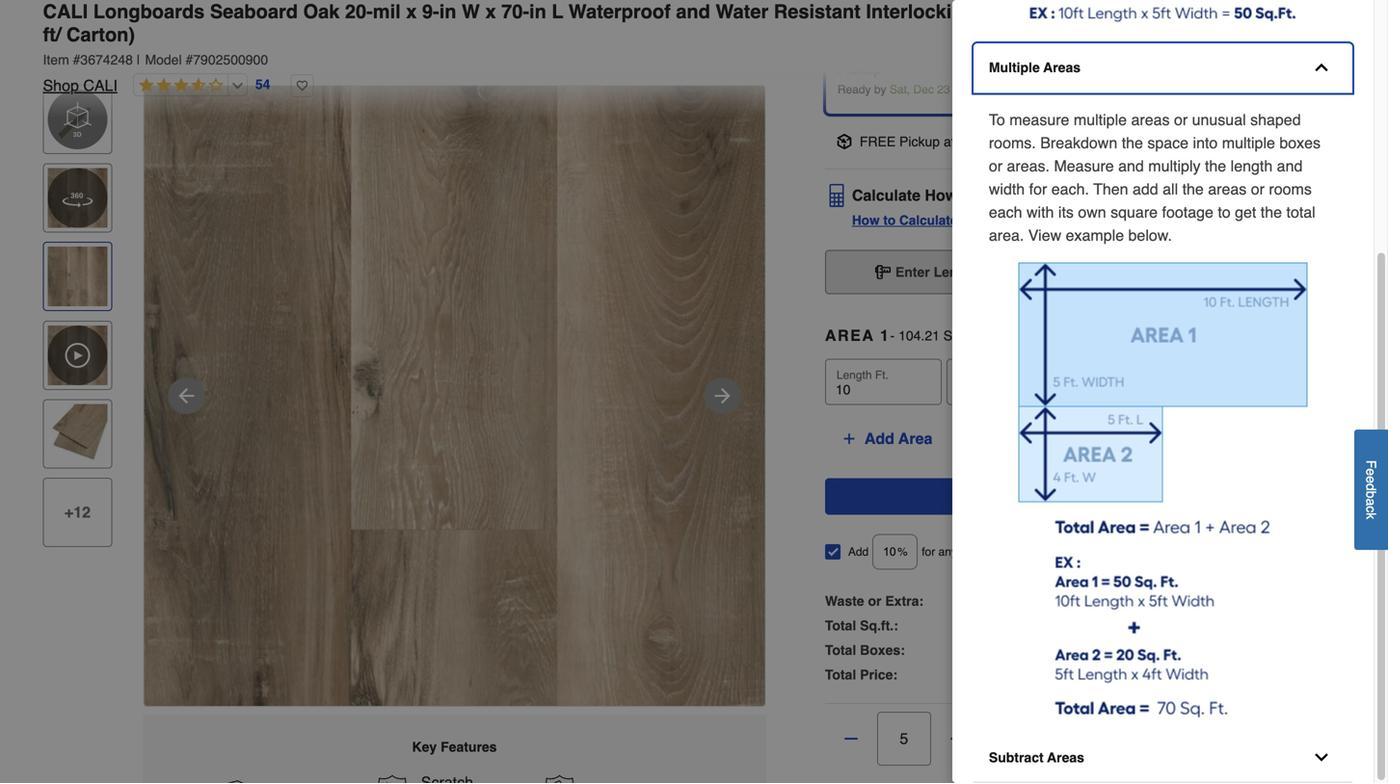Task type: locate. For each thing, give the bounding box(es) containing it.
title image
[[48, 247, 108, 307], [48, 404, 108, 464]]

key features
[[412, 740, 497, 755]]

k
[[1364, 513, 1379, 520]]

1 horizontal spatial pickup
[[900, 134, 940, 149]]

for any waste or extra (recommended)
[[922, 546, 1123, 559]]

0 horizontal spatial in
[[439, 0, 457, 23]]

1 horizontal spatial how
[[925, 186, 958, 204]]

the right all
[[1183, 180, 1204, 198]]

calculate up (recommended)
[[1044, 488, 1112, 506]]

dimensions image
[[875, 265, 891, 280]]

areas
[[1044, 60, 1081, 75], [1047, 751, 1085, 766]]

0 vertical spatial areas
[[1044, 60, 1081, 75]]

total for total sq.ft.:
[[825, 619, 856, 634]]

# right model
[[186, 52, 193, 67]]

cali down 3674248
[[83, 77, 118, 94]]

1 vertical spatial areas
[[1047, 751, 1085, 766]]

0 vertical spatial /
[[1100, 594, 1104, 609]]

1 horizontal spatial ft.
[[1137, 369, 1150, 382]]

or up sq.ft.:
[[868, 594, 882, 609]]

area
[[899, 430, 933, 448]]

2 vertical spatial calculate
[[1044, 488, 1112, 506]]

price:
[[860, 668, 898, 683]]

to measure multiple areas or unusual shaped rooms. breakdown the space into multiple boxes or areas. measure and multiply the length and width for each. then add all the areas or rooms each with its own square footage to get the total area. view example below.
[[989, 111, 1321, 244]]

chevron up image down sq
[[1313, 58, 1332, 77]]

areas inside button
[[1044, 60, 1081, 75]]

feet inside area 1 - 104.21 square feet
[[991, 328, 1018, 344]]

1 horizontal spatial areas
[[1208, 180, 1247, 198]]

sq.ft.:
[[860, 619, 898, 634]]

7902500900
[[193, 52, 268, 67]]

1 vertical spatial cali
[[83, 77, 118, 94]]

ft. for width ft.
[[1137, 369, 1150, 382]]

or
[[1174, 111, 1188, 129], [989, 157, 1003, 175], [1251, 180, 1265, 198], [994, 546, 1004, 559], [868, 594, 882, 609]]

23
[[937, 83, 950, 96]]

resistant
[[774, 0, 861, 23]]

1 vertical spatial square
[[944, 328, 987, 344]]

1
[[880, 327, 891, 345]]

dec for pickup
[[914, 83, 934, 96]]

(recommended)
[[1036, 546, 1123, 559]]

own
[[1078, 203, 1107, 221]]

unusual
[[1192, 111, 1246, 129]]

square inside button
[[1198, 265, 1243, 280]]

l
[[552, 0, 564, 23]]

1 horizontal spatial length
[[934, 265, 979, 280]]

1 horizontal spatial dec
[[1185, 83, 1206, 96]]

total boxes:
[[825, 643, 905, 659]]

model
[[145, 52, 182, 67]]

calculator image
[[825, 184, 848, 207], [1139, 265, 1155, 280]]

0 horizontal spatial areas
[[1132, 111, 1170, 129]]

0 horizontal spatial plus image
[[842, 431, 857, 447]]

areas right subtract
[[1047, 751, 1085, 766]]

add
[[865, 430, 895, 448], [848, 546, 869, 559]]

how to calculate
[[852, 213, 958, 228]]

enter right dimensions image
[[896, 265, 930, 280]]

plus image right 'stepper number input field with increment and decrement buttons' number field on the right of page
[[948, 730, 967, 749]]

square down get
[[1198, 265, 1243, 280]]

multiple
[[1074, 111, 1127, 129], [1222, 134, 1276, 152]]

for up with
[[1029, 180, 1047, 198]]

2 horizontal spatial and
[[1277, 157, 1303, 175]]

calculate for calculate
[[1044, 488, 1112, 506]]

0 vertical spatial x
[[983, 265, 992, 280]]

1 vertical spatial chevron up image
[[1306, 186, 1325, 205]]

# right the item
[[73, 52, 80, 67]]

features
[[441, 740, 497, 755]]

1 enter from the left
[[896, 265, 930, 280]]

0 vertical spatial feet
[[1247, 265, 1275, 280]]

x right w
[[485, 0, 496, 23]]

x left width ft.
[[1073, 373, 1083, 391]]

enter down below. at the top
[[1159, 265, 1194, 280]]

0 horizontal spatial calculator image
[[825, 184, 848, 207]]

total down total boxes:
[[825, 668, 856, 683]]

in left l
[[529, 0, 547, 23]]

enter for enter square feet
[[1159, 265, 1194, 280]]

1 horizontal spatial plus image
[[948, 730, 967, 749]]

length up area 1 - 104.21 square feet in the top right of the page
[[934, 265, 979, 280]]

thu,
[[1159, 83, 1182, 96]]

0 vertical spatial plus image
[[842, 431, 857, 447]]

0 vertical spatial length
[[934, 265, 979, 280]]

pickup image
[[837, 134, 852, 149]]

1 vertical spatial /
[[1143, 668, 1146, 683]]

how left much
[[925, 186, 958, 204]]

chevron up image
[[1313, 58, 1332, 77], [1306, 186, 1325, 205]]

0 vertical spatial cali
[[43, 0, 88, 23]]

1 horizontal spatial for
[[1029, 180, 1047, 198]]

add left the area
[[865, 430, 895, 448]]

case
[[1150, 668, 1179, 683]]

0 horizontal spatial dec
[[914, 83, 934, 96]]

example
[[1066, 227, 1124, 244]]

0 vertical spatial title image
[[48, 247, 108, 307]]

shop cali
[[43, 77, 118, 94]]

width inside button
[[995, 265, 1033, 280]]

square right 104.21
[[944, 328, 987, 344]]

cases, covers 115.50 sq. ft.
[[1035, 643, 1215, 659]]

to left get
[[1218, 203, 1231, 221]]

0 vertical spatial calculator image
[[825, 184, 848, 207]]

2 enter from the left
[[1159, 265, 1194, 280]]

calculator image inside calculate how much you will need button
[[825, 184, 848, 207]]

+12 button
[[43, 478, 112, 548]]

add for add
[[848, 546, 869, 559]]

item number 3 6 7 4 2 4 8 and model number 7 9 0 2 5 0 0 9 0 0 element
[[43, 50, 1331, 69]]

0 horizontal spatial pickup
[[838, 62, 882, 77]]

664.15
[[1035, 668, 1076, 683]]

total for total boxes:
[[825, 643, 856, 659]]

2 # from the left
[[186, 52, 193, 67]]

1 dec from the left
[[914, 83, 934, 96]]

1 vertical spatial title image
[[48, 404, 108, 464]]

add for add area
[[865, 430, 895, 448]]

x left 9- on the left top
[[406, 0, 417, 23]]

plus image inside the add area button
[[842, 431, 857, 447]]

0 horizontal spatial multiple
[[1074, 111, 1127, 129]]

dec inside pickup ready by sat, dec 23
[[914, 83, 934, 96]]

1 horizontal spatial square
[[1198, 265, 1243, 280]]

length
[[934, 265, 979, 280], [837, 369, 872, 382]]

plus image
[[842, 431, 857, 447], [948, 730, 967, 749]]

the left space on the top of page
[[1122, 134, 1144, 152]]

(26.62-
[[1241, 0, 1302, 23]]

dec left 28 at the right top
[[1185, 83, 1206, 96]]

then
[[1094, 180, 1129, 198]]

1 horizontal spatial to
[[1218, 203, 1231, 221]]

1 vertical spatial width
[[1104, 369, 1133, 382]]

f e e d b a c k
[[1364, 461, 1379, 520]]

1 total from the top
[[825, 619, 856, 634]]

how
[[925, 186, 958, 204], [852, 213, 880, 228]]

0 vertical spatial width
[[995, 265, 1033, 280]]

total up the total price:
[[825, 643, 856, 659]]

multiple up length
[[1222, 134, 1276, 152]]

0 horizontal spatial ft.
[[875, 369, 889, 382]]

square
[[1111, 203, 1158, 221]]

1 horizontal spatial /
[[1143, 668, 1146, 683]]

minus image
[[842, 730, 861, 749]]

2 dec from the left
[[1185, 83, 1206, 96]]

enter inside button
[[1159, 265, 1194, 280]]

waste
[[961, 546, 991, 559]]

0 vertical spatial pickup
[[838, 62, 882, 77]]

2 total from the top
[[825, 643, 856, 659]]

c
[[1364, 506, 1379, 513]]

oak
[[303, 0, 340, 23]]

28
[[1209, 83, 1222, 96]]

pickup left at
[[900, 134, 940, 149]]

1 vertical spatial areas
[[1208, 180, 1247, 198]]

0 horizontal spatial and
[[676, 0, 711, 23]]

key
[[412, 740, 437, 755]]

seaboard
[[210, 0, 298, 23]]

x down area.
[[983, 265, 992, 280]]

chevron up image for to measure multiple areas or unusual shaped rooms. breakdown the space into multiple boxes or areas. measure and multiply the length and width for each. then add all the areas or rooms each with its own square footage to get the total area. view example below.
[[1313, 58, 1332, 77]]

#
[[73, 52, 80, 67], [186, 52, 193, 67]]

/ right sq.ft.
[[1100, 594, 1104, 609]]

as
[[1098, 83, 1112, 96]]

for left any
[[922, 546, 936, 559]]

0 vertical spatial add
[[865, 430, 895, 448]]

1 horizontal spatial calculator image
[[1139, 265, 1155, 280]]

1 horizontal spatial feet
[[1247, 265, 1275, 280]]

feet inside button
[[1247, 265, 1275, 280]]

feet down get
[[1247, 265, 1275, 280]]

1 vertical spatial how
[[852, 213, 880, 228]]

areas
[[1132, 111, 1170, 129], [1208, 180, 1247, 198]]

0 horizontal spatial square
[[944, 328, 987, 344]]

1 horizontal spatial x
[[1073, 373, 1083, 391]]

each.
[[1052, 180, 1090, 198]]

multiple down the as
[[1074, 111, 1127, 129]]

length down area
[[837, 369, 872, 382]]

with
[[1027, 203, 1054, 221]]

and inside the cali longboards seaboard oak 20-mil x 9-in w x 70-in l waterproof and water resistant interlocking luxury vinyl plank flooring (26.62-sq ft/ carton) item # 3674248 | model # 7902500900
[[676, 0, 711, 23]]

0 vertical spatial calculate
[[852, 186, 921, 204]]

e up d
[[1364, 469, 1379, 476]]

or up space on the top of page
[[1174, 111, 1188, 129]]

0 horizontal spatial width
[[995, 265, 1033, 280]]

calculator image down pickup icon
[[825, 184, 848, 207]]

1 vertical spatial calculator image
[[1139, 265, 1155, 280]]

how up dimensions image
[[852, 213, 880, 228]]

cali
[[43, 0, 88, 23], [83, 77, 118, 94]]

calculator image down below. at the top
[[1139, 265, 1155, 280]]

get
[[1235, 203, 1257, 221]]

add left addition-inputbox number field
[[848, 546, 869, 559]]

132.83
[[1098, 668, 1139, 683]]

calculate up how to calculate
[[852, 186, 921, 204]]

dec left 23
[[914, 83, 934, 96]]

0 horizontal spatial feet
[[991, 328, 1018, 344]]

add inside button
[[865, 430, 895, 448]]

1 horizontal spatial #
[[186, 52, 193, 67]]

in
[[439, 0, 457, 23], [529, 0, 547, 23]]

0 horizontal spatial #
[[73, 52, 80, 67]]

pickup up ready
[[838, 62, 882, 77]]

1 vertical spatial plus image
[[948, 730, 967, 749]]

interlocking
[[866, 0, 976, 23]]

each
[[989, 203, 1023, 221]]

0 vertical spatial areas
[[1132, 111, 1170, 129]]

shop
[[43, 77, 79, 94]]

1 horizontal spatial enter
[[1159, 265, 1194, 280]]

0 horizontal spatial x
[[406, 0, 417, 23]]

chevron up image inside multiple areas button
[[1313, 58, 1332, 77]]

0 vertical spatial square
[[1198, 265, 1243, 280]]

enter square feet
[[1159, 265, 1275, 280]]

plus image left "add area"
[[842, 431, 857, 447]]

rooms
[[1269, 180, 1312, 198]]

as soon as thu, dec 28
[[1098, 83, 1222, 96]]

areas right multiple in the right top of the page
[[1044, 60, 1081, 75]]

vinyl
[[1051, 0, 1096, 23]]

total down the waste
[[825, 619, 856, 634]]

dec for as
[[1185, 83, 1206, 96]]

1 horizontal spatial in
[[529, 0, 547, 23]]

feet down enter length x width
[[991, 328, 1018, 344]]

0 vertical spatial how
[[925, 186, 958, 204]]

calculate up enter length x width button
[[900, 213, 958, 228]]

2 e from the top
[[1364, 476, 1379, 484]]

1 vertical spatial feet
[[991, 328, 1018, 344]]

pickup option group
[[818, 43, 1339, 122]]

e up b
[[1364, 476, 1379, 484]]

areas up space on the top of page
[[1132, 111, 1170, 129]]

3674248
[[80, 52, 133, 67]]

to up dimensions image
[[884, 213, 896, 228]]

$52.40
[[1108, 594, 1149, 609]]

0 horizontal spatial for
[[922, 546, 936, 559]]

1 vertical spatial length
[[837, 369, 872, 382]]

2 vertical spatial total
[[825, 668, 856, 683]]

0 horizontal spatial x
[[983, 265, 992, 280]]

104.21
[[899, 328, 940, 344]]

0 vertical spatial total
[[825, 619, 856, 634]]

square inside area 1 - 104.21 square feet
[[944, 328, 987, 344]]

enter inside button
[[896, 265, 930, 280]]

chevron up image inside calculate how much you will need button
[[1306, 186, 1325, 205]]

length inside button
[[934, 265, 979, 280]]

e
[[1364, 469, 1379, 476], [1364, 476, 1379, 484]]

calculate
[[852, 186, 921, 204], [900, 213, 958, 228], [1044, 488, 1112, 506]]

0 vertical spatial for
[[1029, 180, 1047, 198]]

1 horizontal spatial x
[[485, 0, 496, 23]]

much
[[962, 186, 1002, 204]]

/
[[1100, 594, 1104, 609], [1143, 668, 1146, 683]]

and up rooms
[[1277, 157, 1303, 175]]

area
[[825, 327, 875, 345]]

and up item number 3 6 7 4 2 4 8 and model number 7 9 0 2 5 0 0 9 0 0 element
[[676, 0, 711, 23]]

calculator image inside enter square feet button
[[1139, 265, 1155, 280]]

chevron up image down "boxes"
[[1306, 186, 1325, 205]]

total price:
[[825, 668, 898, 683]]

areas inside button
[[1047, 751, 1085, 766]]

0 vertical spatial multiple
[[1074, 111, 1127, 129]]

1 vertical spatial multiple
[[1222, 134, 1276, 152]]

0 horizontal spatial enter
[[896, 265, 930, 280]]

and up add
[[1119, 157, 1144, 175]]

x
[[406, 0, 417, 23], [485, 0, 496, 23]]

multiply
[[1149, 157, 1201, 175]]

0 vertical spatial chevron up image
[[1313, 58, 1332, 77]]

areas up get
[[1208, 180, 1247, 198]]

3 total from the top
[[825, 668, 856, 683]]

in left w
[[439, 0, 457, 23]]

0 horizontal spatial /
[[1100, 594, 1104, 609]]

lowe's
[[1032, 134, 1074, 149]]

1 vertical spatial total
[[825, 643, 856, 659]]

1 vertical spatial add
[[848, 546, 869, 559]]

cali up ft/
[[43, 0, 88, 23]]

1 vertical spatial calculate
[[900, 213, 958, 228]]

soon
[[1115, 83, 1140, 96]]

/ left 'case'
[[1143, 668, 1146, 683]]

1 horizontal spatial and
[[1119, 157, 1144, 175]]

1 vertical spatial for
[[922, 546, 936, 559]]

pickup ready by sat, dec 23
[[838, 62, 950, 96]]

areas for subtract areas
[[1047, 751, 1085, 766]]

will
[[1039, 186, 1066, 204]]



Task type: describe. For each thing, give the bounding box(es) containing it.
+12
[[65, 504, 91, 522]]

need
[[1070, 186, 1108, 204]]

measure
[[1010, 111, 1070, 129]]

chevron up image for how to calculate
[[1306, 186, 1325, 205]]

chevron down image
[[1313, 749, 1332, 768]]

area.
[[989, 227, 1024, 244]]

chat invite button image
[[1301, 713, 1360, 772]]

heart outline image
[[291, 74, 314, 97]]

1 vertical spatial x
[[1073, 373, 1083, 391]]

calculate for calculate how much you will need
[[852, 186, 921, 204]]

water
[[716, 0, 769, 23]]

sq
[[1302, 0, 1325, 23]]

length
[[1231, 157, 1273, 175]]

0 horizontal spatial length
[[837, 369, 872, 382]]

cases,
[[1039, 643, 1081, 659]]

calculator image for calculate how much you will need button
[[825, 184, 848, 207]]

10.50 sq.ft. / $52.40
[[1028, 594, 1149, 609]]

cali longboards seaboard oak 20-mil x 9-in w x 70-in l waterproof and water resistant interlocking luxury vinyl plank flooring (26.62-sq ft/ carton) item # 3674248 | model # 7902500900
[[43, 0, 1325, 67]]

extra:
[[886, 594, 924, 609]]

enter square feet button
[[1078, 250, 1331, 294]]

calculate how much you will need
[[852, 186, 1108, 204]]

a
[[1364, 499, 1379, 506]]

multiple
[[989, 60, 1040, 75]]

add
[[1133, 180, 1159, 198]]

subtract areas
[[989, 751, 1085, 766]]

boxes
[[1280, 134, 1321, 152]]

breakdown
[[1041, 134, 1118, 152]]

to
[[989, 111, 1005, 129]]

calculate button
[[825, 479, 1331, 515]]

cali inside the cali longboards seaboard oak 20-mil x 9-in w x 70-in l waterproof and water resistant interlocking luxury vinyl plank flooring (26.62-sq ft/ carton) item # 3674248 | model # 7902500900
[[43, 0, 88, 23]]

1 horizontal spatial multiple
[[1222, 134, 1276, 152]]

or down richardson
[[989, 157, 1003, 175]]

shaped
[[1251, 111, 1301, 129]]

the right get
[[1261, 203, 1283, 221]]

any
[[939, 546, 957, 559]]

areas for multiple areas
[[1044, 60, 1081, 75]]

or left extra
[[994, 546, 1004, 559]]

115.50
[[1131, 643, 1171, 659]]

enter length x width
[[896, 265, 1033, 280]]

for inside to measure multiple areas or unusual shaped rooms. breakdown the space into multiple boxes or areas. measure and multiply the length and width for each. then add all the areas or rooms each with its own square footage to get the total area. view example below.
[[1029, 180, 1047, 198]]

carton)
[[66, 24, 135, 46]]

enter for enter length x width
[[896, 265, 930, 280]]

multiple areas
[[989, 60, 1081, 75]]

f e e d b a c k button
[[1355, 430, 1389, 550]]

1 title image from the top
[[48, 247, 108, 307]]

its
[[1059, 203, 1074, 221]]

longboards
[[93, 0, 205, 23]]

ft/
[[43, 24, 61, 46]]

1 in from the left
[[439, 0, 457, 23]]

into
[[1193, 134, 1218, 152]]

you
[[1006, 186, 1034, 204]]

2 x from the left
[[485, 0, 496, 23]]

luxury
[[981, 0, 1045, 23]]

the down into
[[1205, 157, 1227, 175]]

to inside to measure multiple areas or unusual shaped rooms. breakdown the space into multiple boxes or areas. measure and multiply the length and width for each. then add all the areas or rooms each with its own square footage to get the total area. view example below.
[[1218, 203, 1231, 221]]

item
[[43, 52, 69, 67]]

by
[[874, 83, 887, 96]]

%
[[898, 546, 908, 559]]

70-
[[502, 0, 529, 23]]

enter length x width button
[[825, 250, 1078, 294]]

1 # from the left
[[73, 52, 80, 67]]

2 in from the left
[[529, 0, 547, 23]]

1 horizontal spatial width
[[1104, 369, 1133, 382]]

664.15 @ 132.83 / case
[[1035, 668, 1179, 683]]

sat,
[[890, 83, 910, 96]]

1 x from the left
[[406, 0, 417, 23]]

addition-inputbox number field
[[873, 535, 918, 570]]

pickup inside pickup ready by sat, dec 23
[[838, 62, 882, 77]]

arrow left image
[[175, 385, 198, 408]]

plank
[[1102, 0, 1153, 23]]

Stepper number input field with increment and decrement buttons number field
[[877, 712, 931, 766]]

free pickup at richardson lowe's
[[860, 134, 1074, 149]]

width ft.
[[1104, 369, 1150, 382]]

arrow right image
[[711, 385, 734, 408]]

mil
[[373, 0, 401, 23]]

d
[[1364, 484, 1379, 491]]

scratch resistant yes element
[[365, 773, 533, 784]]

0 horizontal spatial to
[[884, 213, 896, 228]]

2 title image from the top
[[48, 404, 108, 464]]

add area button
[[825, 421, 949, 457]]

rooms.
[[989, 134, 1036, 152]]

2 horizontal spatial ft.
[[1199, 643, 1215, 659]]

at
[[944, 134, 955, 149]]

calculator image for enter square feet button
[[1139, 265, 1155, 280]]

flooring
[[1158, 0, 1236, 23]]

|
[[137, 52, 140, 67]]

calculate how much you will need button
[[825, 183, 1331, 208]]

0 horizontal spatial how
[[852, 213, 880, 228]]

total for total price:
[[825, 668, 856, 683]]

how inside button
[[925, 186, 958, 204]]

1 vertical spatial pickup
[[900, 134, 940, 149]]

space
[[1148, 134, 1189, 152]]

f
[[1364, 461, 1379, 469]]

1 e from the top
[[1364, 469, 1379, 476]]

multiple areas button
[[974, 43, 1353, 93]]

-
[[891, 328, 895, 344]]

areas.
[[1007, 157, 1050, 175]]

area 1 - 104.21 square feet
[[825, 327, 1018, 345]]

below.
[[1129, 227, 1172, 244]]

3.6 stars image
[[134, 77, 224, 95]]

boxes:
[[860, 643, 905, 659]]

sq.ft.
[[1065, 594, 1097, 609]]

waterproof
[[569, 0, 671, 23]]

or down length
[[1251, 180, 1265, 198]]

footage
[[1162, 203, 1214, 221]]

richardson
[[960, 134, 1028, 149]]

54
[[255, 77, 270, 92]]

subtract areas button
[[974, 734, 1353, 784]]

b
[[1364, 491, 1379, 499]]

ft. for length ft.
[[875, 369, 889, 382]]

length ft.
[[837, 369, 889, 382]]

width
[[989, 180, 1025, 198]]

view
[[1029, 227, 1062, 244]]

waste or extra:
[[825, 594, 924, 609]]

x inside button
[[983, 265, 992, 280]]

@
[[1080, 668, 1094, 683]]

waste
[[825, 594, 865, 609]]



Task type: vqa. For each thing, say whether or not it's contained in the screenshot.
protection plan filled image
no



